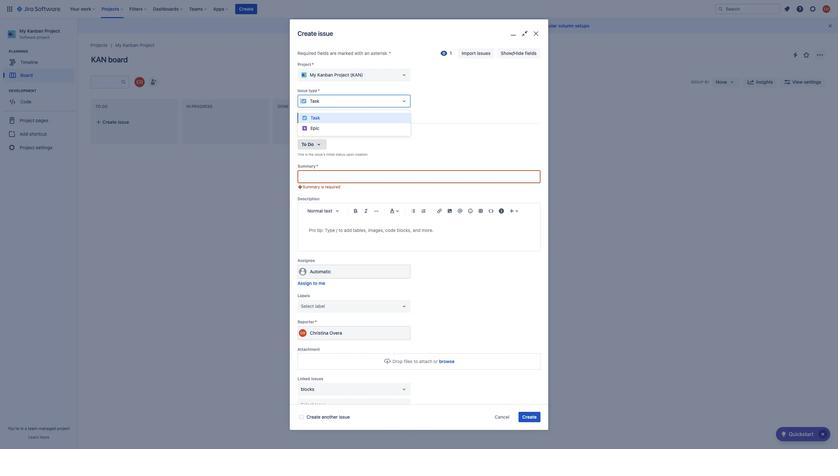Task type: vqa. For each thing, say whether or not it's contained in the screenshot.
"View Storage Format"
no



Task type: locate. For each thing, give the bounding box(es) containing it.
* for summary *
[[316, 164, 318, 169]]

kanban up 'software'
[[27, 28, 43, 34]]

labels
[[298, 293, 310, 298]]

summary up description
[[303, 184, 320, 189]]

1 vertical spatial create button
[[519, 412, 541, 423]]

normal text
[[308, 208, 333, 214]]

0 vertical spatial to
[[313, 281, 318, 286]]

select issue
[[301, 402, 326, 408]]

attachment
[[298, 347, 320, 352]]

kanban
[[27, 28, 43, 34], [123, 42, 139, 48], [318, 72, 333, 78]]

1 vertical spatial is
[[321, 184, 324, 189]]

fields inside dropdown button
[[525, 50, 537, 56]]

0 horizontal spatial to
[[95, 104, 101, 109]]

emoji image
[[467, 207, 475, 215]]

column
[[558, 23, 574, 28]]

automatic
[[310, 269, 331, 274]]

popular
[[541, 23, 557, 28]]

my inside create issue dialog
[[310, 72, 316, 78]]

to right files
[[414, 359, 418, 364]]

1 horizontal spatial project
[[57, 426, 70, 431]]

1 horizontal spatial do
[[308, 142, 314, 147]]

is left the
[[305, 153, 308, 156]]

2 vertical spatial my
[[310, 72, 316, 78]]

in
[[187, 104, 191, 109]]

learn inside button
[[28, 435, 39, 440]]

open image
[[401, 386, 408, 393], [401, 401, 408, 409]]

1 select from the top
[[301, 303, 314, 309]]

project
[[45, 28, 60, 34], [140, 42, 155, 48], [298, 62, 311, 67], [334, 72, 349, 78], [20, 118, 35, 123], [20, 145, 35, 150]]

open image for my kanban project (kan)
[[401, 71, 408, 79]]

1 horizontal spatial learn
[[298, 110, 308, 114]]

add shortcut button
[[3, 128, 75, 141]]

team-
[[28, 426, 39, 431]]

my inside 'my kanban project software project'
[[19, 28, 26, 34]]

0 vertical spatial to do
[[95, 104, 108, 109]]

initial
[[327, 153, 335, 156]]

kanban inside my kanban project 'link'
[[123, 42, 139, 48]]

1 horizontal spatial fields
[[525, 50, 537, 56]]

0 horizontal spatial fields
[[318, 50, 329, 56]]

my kanban project (kan)
[[310, 72, 363, 78]]

show/hide
[[501, 50, 524, 56]]

fields
[[318, 50, 329, 56], [525, 50, 537, 56]]

my for my kanban project
[[115, 42, 122, 48]]

1 horizontal spatial create button
[[519, 412, 541, 423]]

* down required
[[312, 62, 314, 67]]

0 vertical spatial learn
[[298, 110, 308, 114]]

0 vertical spatial open image
[[401, 71, 408, 79]]

1 horizontal spatial kanban
[[123, 42, 139, 48]]

about
[[309, 110, 319, 114]]

drop files to attach or browse
[[393, 359, 455, 364]]

* down issue's
[[316, 164, 318, 169]]

is left required at the left top of page
[[321, 184, 324, 189]]

to do down search this board text field on the top
[[95, 104, 108, 109]]

0 horizontal spatial create button
[[235, 4, 257, 14]]

to do
[[95, 104, 108, 109], [302, 142, 314, 147]]

insights image
[[748, 78, 755, 86]]

more formatting image
[[373, 207, 381, 215]]

0 horizontal spatial create issue
[[102, 119, 129, 125]]

fields for show/hide
[[525, 50, 537, 56]]

2 vertical spatial open image
[[401, 302, 408, 310]]

types
[[331, 110, 341, 114]]

this is the issue's initial status upon creation
[[298, 153, 368, 156]]

table image
[[477, 207, 485, 215]]

type
[[309, 88, 317, 93]]

check image
[[780, 431, 788, 438]]

1 vertical spatial create issue
[[102, 119, 129, 125]]

0 horizontal spatial is
[[305, 153, 308, 156]]

2 fields from the left
[[525, 50, 537, 56]]

select
[[301, 303, 314, 309], [301, 402, 314, 408]]

issue type *
[[298, 88, 320, 93]]

1 vertical spatial open image
[[401, 401, 408, 409]]

timeline
[[20, 59, 38, 65]]

create button inside primary element
[[235, 4, 257, 14]]

1 vertical spatial learn
[[28, 435, 39, 440]]

0 vertical spatial project
[[37, 35, 50, 40]]

add shortcut
[[20, 131, 47, 137]]

project settings link
[[3, 141, 75, 155]]

1 vertical spatial task
[[311, 115, 320, 121]]

0 horizontal spatial kanban
[[27, 28, 43, 34]]

2 horizontal spatial my
[[310, 72, 316, 78]]

learn down team-
[[28, 435, 39, 440]]

select label
[[301, 303, 325, 309]]

0 vertical spatial create button
[[235, 4, 257, 14]]

1 vertical spatial summary
[[303, 184, 320, 189]]

2 open image from the top
[[401, 401, 408, 409]]

issue's
[[315, 153, 326, 156]]

1 vertical spatial kanban
[[123, 42, 139, 48]]

assignee
[[298, 258, 315, 263]]

1 horizontal spatial to do
[[302, 142, 314, 147]]

my for my kanban project software project
[[19, 28, 26, 34]]

* right reporter
[[315, 320, 317, 324]]

fields for required
[[318, 50, 329, 56]]

automations menu button icon image
[[792, 51, 800, 59]]

creation
[[355, 153, 368, 156]]

my kanban project software project
[[19, 28, 60, 40]]

kanban inside create issue dialog
[[318, 72, 333, 78]]

required
[[325, 184, 341, 189]]

is
[[305, 153, 308, 156], [321, 184, 324, 189]]

project right managed
[[57, 426, 70, 431]]

0 horizontal spatial to
[[313, 281, 318, 286]]

more
[[40, 435, 49, 440]]

1 vertical spatial do
[[308, 142, 314, 147]]

1 vertical spatial to
[[302, 142, 307, 147]]

assign to me button
[[298, 280, 325, 287]]

kanban up issue type *
[[318, 72, 333, 78]]

2 horizontal spatial kanban
[[318, 72, 333, 78]]

open image
[[401, 71, 408, 79], [401, 97, 408, 105], [401, 302, 408, 310]]

issue
[[298, 88, 308, 93], [315, 402, 326, 408]]

to down search this board text field on the top
[[95, 104, 101, 109]]

2 select from the top
[[301, 402, 314, 408]]

project inside 'my kanban project software project'
[[45, 28, 60, 34]]

1 vertical spatial open image
[[401, 97, 408, 105]]

1 open image from the top
[[401, 71, 408, 79]]

text
[[324, 208, 333, 214]]

my for my kanban project (kan)
[[310, 72, 316, 78]]

1 horizontal spatial is
[[321, 184, 324, 189]]

timeline link
[[3, 56, 74, 69]]

summary *
[[298, 164, 318, 169]]

2 open image from the top
[[401, 97, 408, 105]]

by
[[705, 80, 710, 84]]

cancel button
[[491, 412, 514, 423]]

learn left about
[[298, 110, 308, 114]]

issue up create another issue
[[315, 402, 326, 408]]

project right 'software'
[[37, 35, 50, 40]]

select down "blocks"
[[301, 402, 314, 408]]

do down "info" icon
[[308, 142, 314, 147]]

1 vertical spatial to do
[[302, 142, 314, 147]]

asterisk
[[371, 50, 387, 56]]

view popular column setups button
[[516, 21, 594, 31]]

0 vertical spatial to
[[95, 104, 101, 109]]

project
[[37, 35, 50, 40], [57, 426, 70, 431]]

fields left are
[[318, 50, 329, 56]]

1 horizontal spatial create issue
[[298, 30, 333, 37]]

1 vertical spatial select
[[301, 402, 314, 408]]

0 horizontal spatial project
[[37, 35, 50, 40]]

reporter
[[298, 320, 314, 324]]

group
[[3, 111, 75, 157]]

create button
[[235, 4, 257, 14], [519, 412, 541, 423]]

0 vertical spatial create issue
[[298, 30, 333, 37]]

issue left type
[[298, 88, 308, 93]]

files
[[404, 359, 413, 364]]

primary element
[[4, 0, 716, 18]]

create
[[239, 6, 254, 11], [298, 30, 317, 37], [102, 119, 117, 125], [307, 414, 321, 420], [523, 414, 537, 420]]

kan
[[91, 55, 107, 64]]

kanban up board on the top left of page
[[123, 42, 139, 48]]

my kanban project
[[115, 42, 155, 48]]

summary for summary *
[[298, 164, 316, 169]]

0 vertical spatial is
[[305, 153, 308, 156]]

epic
[[311, 125, 320, 131]]

exit full screen image
[[520, 29, 530, 38]]

learn for learn more
[[28, 435, 39, 440]]

minimize image
[[509, 29, 518, 38]]

create inside primary element
[[239, 6, 254, 11]]

task down about
[[311, 115, 320, 121]]

to left "me"
[[313, 281, 318, 286]]

jira software image
[[17, 5, 60, 13], [17, 5, 60, 13]]

my up board on the top left of page
[[115, 42, 122, 48]]

do down search this board text field on the top
[[102, 104, 108, 109]]

kanban inside 'my kanban project software project'
[[27, 28, 43, 34]]

overa
[[330, 330, 342, 336]]

1 horizontal spatial to
[[302, 142, 307, 147]]

0 vertical spatial summary
[[298, 164, 316, 169]]

1 vertical spatial my
[[115, 42, 122, 48]]

import
[[462, 50, 476, 56]]

fields right show/hide
[[525, 50, 537, 56]]

0 horizontal spatial learn
[[28, 435, 39, 440]]

add
[[20, 131, 28, 137]]

managed
[[39, 426, 56, 431]]

learn more
[[28, 435, 49, 440]]

2 vertical spatial kanban
[[318, 72, 333, 78]]

*
[[389, 50, 391, 56], [312, 62, 314, 67], [318, 88, 320, 93], [316, 164, 318, 169], [315, 320, 317, 324]]

board
[[20, 72, 33, 78]]

development group
[[3, 88, 77, 110]]

select down the labels
[[301, 303, 314, 309]]

1 fields from the left
[[318, 50, 329, 56]]

my inside 'link'
[[115, 42, 122, 48]]

code snippet image
[[488, 207, 495, 215]]

1 vertical spatial issue
[[315, 402, 326, 408]]

summary down the
[[298, 164, 316, 169]]

my up 'software'
[[19, 28, 26, 34]]

summary
[[298, 164, 316, 169], [303, 184, 320, 189]]

status
[[336, 153, 345, 156]]

planning group
[[3, 49, 77, 84]]

None text field
[[301, 98, 302, 104], [298, 171, 540, 183], [301, 98, 302, 104], [298, 171, 540, 183]]

learn inside create issue dialog
[[298, 110, 308, 114]]

task down type
[[310, 98, 320, 104]]

* right asterisk
[[389, 50, 391, 56]]

0 vertical spatial issue
[[298, 88, 308, 93]]

0 horizontal spatial my
[[19, 28, 26, 34]]

another
[[322, 414, 338, 420]]

numbered list ⌘⇧7 image
[[420, 207, 428, 215]]

1 horizontal spatial my
[[115, 42, 122, 48]]

0 horizontal spatial do
[[102, 104, 108, 109]]

0 vertical spatial open image
[[401, 386, 408, 393]]

drop
[[393, 359, 403, 364]]

dismiss quickstart image
[[818, 429, 829, 440]]

0 vertical spatial my
[[19, 28, 26, 34]]

0 vertical spatial select
[[301, 303, 314, 309]]

to down status at top left
[[302, 142, 307, 147]]

1 open image from the top
[[401, 386, 408, 393]]

to
[[95, 104, 101, 109], [302, 142, 307, 147]]

to do down status at top left
[[302, 142, 314, 147]]

create inside create issue button
[[102, 119, 117, 125]]

my down "project *"
[[310, 72, 316, 78]]

0 horizontal spatial issue
[[298, 88, 308, 93]]

linked issues
[[298, 377, 324, 381]]

italic ⌘i image
[[362, 207, 370, 215]]

error image
[[298, 184, 303, 190]]

blocks
[[301, 387, 315, 392]]

3 open image from the top
[[401, 302, 408, 310]]

to do inside dropdown button
[[302, 142, 314, 147]]

in
[[20, 426, 24, 431]]

insights
[[757, 79, 774, 85]]

1 horizontal spatial to
[[414, 359, 418, 364]]

0 vertical spatial kanban
[[27, 28, 43, 34]]



Task type: describe. For each thing, give the bounding box(es) containing it.
my kanban project link
[[115, 41, 155, 49]]

Search field
[[716, 4, 780, 14]]

search image
[[718, 6, 724, 11]]

assign
[[298, 281, 312, 286]]

create issue dialog
[[290, 19, 549, 449]]

view
[[529, 23, 540, 28]]

marked
[[338, 50, 354, 56]]

status
[[298, 132, 310, 137]]

insights button
[[744, 77, 777, 87]]

dismiss image
[[828, 23, 833, 28]]

an
[[365, 50, 370, 56]]

* right type
[[318, 88, 320, 93]]

kanban for my kanban project (kan)
[[318, 72, 333, 78]]

board link
[[3, 69, 74, 82]]

open image for blocks
[[401, 386, 408, 393]]

1 vertical spatial project
[[57, 426, 70, 431]]

development
[[9, 89, 36, 93]]

normal
[[308, 208, 323, 214]]

import issues
[[462, 50, 491, 56]]

projects link
[[91, 41, 108, 49]]

0 vertical spatial task
[[310, 98, 320, 104]]

project pages link
[[3, 114, 75, 128]]

info panel image
[[498, 207, 506, 215]]

project *
[[298, 62, 314, 67]]

progress
[[192, 104, 213, 109]]

create issue inside dialog
[[298, 30, 333, 37]]

show/hide fields button
[[497, 48, 541, 58]]

to inside dropdown button
[[302, 142, 307, 147]]

Linked Issues text field
[[301, 386, 302, 393]]

mention image
[[456, 207, 464, 215]]

required
[[298, 50, 316, 56]]

view popular column setups
[[529, 23, 590, 28]]

select for select label
[[301, 303, 314, 309]]

automatic image
[[299, 268, 307, 276]]

browse
[[439, 359, 455, 364]]

upload image
[[384, 358, 391, 366]]

summary is required
[[303, 184, 341, 189]]

learn for learn about issue types
[[298, 110, 308, 114]]

kan board
[[91, 55, 128, 64]]

settings
[[36, 145, 52, 150]]

christina overa image
[[299, 329, 307, 337]]

normal text button
[[305, 204, 345, 218]]

bold ⌘b image
[[352, 207, 360, 215]]

link image
[[436, 207, 444, 215]]

project pages
[[20, 118, 48, 123]]

projects
[[91, 42, 108, 48]]

setups
[[575, 23, 590, 28]]

learn about issue types link
[[298, 110, 341, 114]]

group containing project pages
[[3, 111, 75, 157]]

cancel
[[495, 414, 510, 420]]

project inside 'my kanban project software project'
[[37, 35, 50, 40]]

me
[[319, 281, 325, 286]]

create column image
[[365, 100, 373, 108]]

create issue inside button
[[102, 119, 129, 125]]

board
[[108, 55, 128, 64]]

or
[[434, 359, 438, 364]]

are
[[330, 50, 337, 56]]

attach
[[419, 359, 433, 364]]

bullet list ⌘⇧8 image
[[410, 207, 417, 215]]

0 horizontal spatial to do
[[95, 104, 108, 109]]

open image for select issue
[[401, 401, 408, 409]]

you're in a team-managed project
[[8, 426, 70, 431]]

do inside dropdown button
[[308, 142, 314, 147]]

planning
[[9, 49, 28, 53]]

a
[[25, 426, 27, 431]]

you're
[[8, 426, 19, 431]]

kanban for my kanban project
[[123, 42, 139, 48]]

1 horizontal spatial issue
[[315, 402, 326, 408]]

summary for summary is required
[[303, 184, 320, 189]]

christina overa image
[[134, 77, 145, 87]]

0 vertical spatial do
[[102, 104, 108, 109]]

required fields are marked with an asterisk *
[[298, 50, 391, 56]]

done
[[278, 104, 289, 109]]

group
[[691, 80, 704, 84]]

* for project *
[[312, 62, 314, 67]]

in progress
[[187, 104, 213, 109]]

linked
[[298, 377, 310, 381]]

create issue button
[[92, 116, 176, 128]]

star kan board image
[[803, 51, 811, 59]]

create banner
[[0, 0, 839, 18]]

learn more button
[[28, 435, 49, 440]]

kanban for my kanban project software project
[[27, 28, 43, 34]]

quickstart
[[789, 432, 814, 437]]

to do button
[[298, 139, 327, 150]]

show/hide fields
[[501, 50, 537, 56]]

Description - Main content area, start typing to enter text. text field
[[309, 227, 530, 234]]

Search this board text field
[[91, 76, 121, 88]]

with
[[355, 50, 364, 56]]

add image, video, or file image
[[446, 207, 454, 215]]

code
[[20, 99, 31, 104]]

the
[[309, 153, 314, 156]]

select for select issue
[[301, 402, 314, 408]]

is for required
[[321, 184, 324, 189]]

pages
[[36, 118, 48, 123]]

to inside button
[[313, 281, 318, 286]]

Labels text field
[[301, 303, 302, 310]]

assign to me
[[298, 281, 325, 286]]

issues
[[477, 50, 491, 56]]

browse button
[[439, 358, 455, 365]]

upon
[[346, 153, 354, 156]]

issues
[[311, 377, 324, 381]]

software
[[19, 35, 36, 40]]

shortcut
[[29, 131, 47, 137]]

* for reporter *
[[315, 320, 317, 324]]

Select Issue text field
[[301, 402, 302, 408]]

add people image
[[149, 78, 157, 86]]

is for the
[[305, 153, 308, 156]]

1 vertical spatial to
[[414, 359, 418, 364]]

code link
[[3, 95, 74, 108]]

group by
[[691, 80, 710, 84]]

(kan)
[[351, 72, 363, 78]]

import issues link
[[458, 48, 495, 58]]

issue inside button
[[118, 119, 129, 125]]

christina
[[310, 330, 329, 336]]

info image
[[310, 132, 315, 138]]

discard & close image
[[532, 29, 541, 38]]

open image for task
[[401, 97, 408, 105]]



